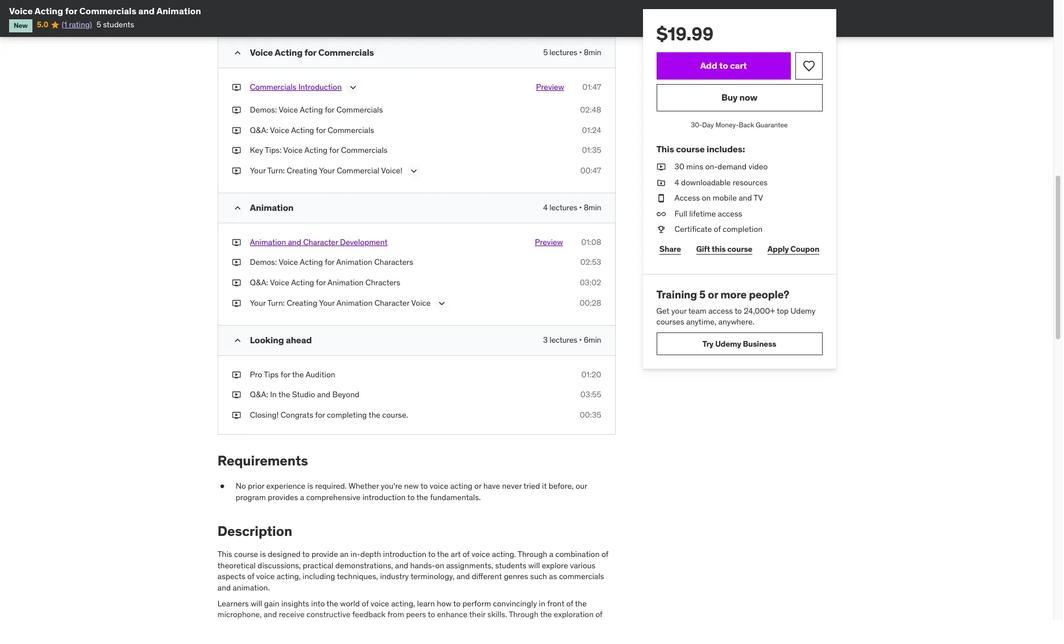 Task type: vqa. For each thing, say whether or not it's contained in the screenshot.
the top "Engine"
no



Task type: describe. For each thing, give the bounding box(es) containing it.
0 vertical spatial students
[[103, 20, 134, 30]]

30 mins on-demand video
[[675, 161, 768, 172]]

for up q&a: voice acting for animation chracters
[[325, 257, 334, 267]]

creating for animation
[[287, 298, 317, 308]]

turn: for your turn: creating your animation character voice
[[267, 298, 285, 308]]

1 vertical spatial through
[[509, 610, 538, 620]]

preview for animation
[[535, 237, 563, 247]]

to up practical on the bottom of page
[[302, 549, 310, 560]]

depth
[[360, 549, 381, 560]]

voice left show lecture description icon
[[411, 298, 431, 308]]

demos: for animation
[[250, 257, 277, 267]]

provides
[[268, 492, 298, 502]]

5 students
[[96, 20, 134, 30]]

buy now button
[[656, 84, 822, 111]]

30-day money-back guarantee
[[691, 121, 788, 129]]

to inside training 5 or more people? get your team access to 24,000+ top udemy courses anytime, anywhere.
[[735, 306, 742, 316]]

of up feedback on the bottom left
[[362, 598, 369, 609]]

apply
[[768, 244, 789, 254]]

the left course.
[[369, 410, 380, 420]]

creating for commercial
[[287, 165, 317, 176]]

small image for looking ahead
[[232, 335, 243, 346]]

congrats
[[281, 410, 313, 420]]

for right congrats
[[315, 410, 325, 420]]

and inside button
[[288, 237, 301, 247]]

the left art
[[437, 549, 449, 560]]

requirements
[[217, 452, 308, 470]]

voice down demos: voice acting for animation characters in the left of the page
[[270, 277, 289, 288]]

theoretical
[[217, 560, 256, 571]]

voice up feedback on the bottom left
[[371, 598, 389, 609]]

your up looking
[[250, 298, 266, 308]]

commercials up the introduction at the left of page
[[318, 47, 374, 58]]

feedback
[[352, 610, 386, 620]]

to right new
[[421, 481, 428, 491]]

program
[[236, 492, 266, 502]]

acting up q&a: voice acting for commercials
[[300, 105, 323, 115]]

peers
[[406, 610, 426, 620]]

mobile
[[713, 193, 737, 203]]

ahead
[[286, 334, 312, 345]]

the up studio
[[292, 369, 304, 380]]

closing!
[[250, 410, 279, 420]]

enhance
[[437, 610, 467, 620]]

various
[[570, 560, 596, 571]]

00:35
[[580, 410, 601, 420]]

gain
[[264, 598, 279, 609]]

tips:
[[265, 145, 282, 155]]

tv
[[754, 193, 763, 203]]

how
[[437, 598, 452, 609]]

our
[[576, 481, 587, 491]]

team
[[688, 306, 707, 316]]

$19.99
[[656, 22, 714, 45]]

voice down commercials introduction "button"
[[279, 105, 298, 115]]

course.
[[382, 410, 408, 420]]

courses
[[656, 317, 684, 327]]

the right in
[[278, 390, 290, 400]]

24,000+
[[744, 306, 775, 316]]

looking ahead
[[250, 334, 312, 345]]

1 horizontal spatial will
[[528, 560, 540, 571]]

lifetime
[[689, 209, 716, 219]]

course inside gift this course link
[[727, 244, 752, 254]]

includes:
[[707, 143, 745, 155]]

gift
[[696, 244, 710, 254]]

for up key tips: voice acting for commercials
[[316, 125, 326, 135]]

lectures for ahead
[[550, 335, 577, 345]]

perform
[[462, 598, 491, 609]]

q&a: for voice acting for commercials
[[250, 125, 268, 135]]

such
[[530, 572, 547, 582]]

of up exploration
[[566, 598, 573, 609]]

add
[[700, 60, 717, 71]]

voice up commercials introduction
[[250, 47, 273, 58]]

animation.
[[233, 583, 270, 593]]

certificate
[[675, 224, 712, 234]]

industry
[[380, 572, 409, 582]]

training
[[656, 288, 697, 301]]

resources
[[733, 177, 768, 187]]

skills.
[[487, 610, 507, 620]]

acting down q&a: voice acting for commercials
[[304, 145, 327, 155]]

key tips: voice acting for commercials
[[250, 145, 388, 155]]

commercials introduction button
[[250, 82, 342, 96]]

8min for voice acting for commercials
[[584, 47, 601, 57]]

introduction inside this course is designed to provide an in-depth introduction to the art of voice acting. through a combination of theoretical discussions, practical demonstrations, and hands-on assignments, students will explore various aspects of voice acting, including techniques, industry terminology, and different genres such as commercials and animation. learners will gain insights into the world of voice acting, learn how to perform convincingly in front of the microphone, and receive constructive feedback from peers to enhance their skills. through the exploration o
[[383, 549, 426, 560]]

or inside training 5 or more people? get your team access to 24,000+ top udemy courses anytime, anywhere.
[[708, 288, 718, 301]]

discussions,
[[258, 560, 301, 571]]

voice down animation and character development button
[[279, 257, 298, 267]]

02:48
[[580, 105, 601, 115]]

audition
[[306, 369, 335, 380]]

demand
[[718, 161, 747, 172]]

description
[[217, 523, 292, 540]]

0 vertical spatial access
[[718, 209, 742, 219]]

your
[[671, 306, 687, 316]]

access on mobile and tv
[[675, 193, 763, 203]]

voice up the tips:
[[270, 125, 289, 135]]

try udemy business link
[[656, 333, 822, 355]]

voice up assignments, at bottom left
[[471, 549, 490, 560]]

this for this course is designed to provide an in-depth introduction to the art of voice acting. through a combination of theoretical discussions, practical demonstrations, and hands-on assignments, students will explore various aspects of voice acting, including techniques, industry terminology, and different genres such as commercials and animation. learners will gain insights into the world of voice acting, learn how to perform convincingly in front of the microphone, and receive constructive feedback from peers to enhance their skills. through the exploration o
[[217, 549, 232, 560]]

add to wishlist image
[[802, 59, 816, 73]]

6min
[[584, 335, 601, 345]]

course for this course is designed to provide an in-depth introduction to the art of voice acting. through a combination of theoretical discussions, practical demonstrations, and hands-on assignments, students will explore various aspects of voice acting, including techniques, industry terminology, and different genres such as commercials and animation. learners will gain insights into the world of voice acting, learn how to perform convincingly in front of the microphone, and receive constructive feedback from peers to enhance their skills. through the exploration o
[[234, 549, 258, 560]]

0 vertical spatial on
[[702, 193, 711, 203]]

the inside no prior experience is required. whether you're new to voice acting or have never tried it before, our program provides a comprehensive introduction to the fundamentals.
[[416, 492, 428, 502]]

to down learn
[[428, 610, 435, 620]]

on-
[[705, 161, 718, 172]]

gift this course
[[696, 244, 752, 254]]

it
[[542, 481, 547, 491]]

guarantee
[[756, 121, 788, 129]]

combination
[[555, 549, 600, 560]]

art
[[451, 549, 461, 560]]

a inside this course is designed to provide an in-depth introduction to the art of voice acting. through a combination of theoretical discussions, practical demonstrations, and hands-on assignments, students will explore various aspects of voice acting, including techniques, industry terminology, and different genres such as commercials and animation. learners will gain insights into the world of voice acting, learn how to perform convincingly in front of the microphone, and receive constructive feedback from peers to enhance their skills. through the exploration o
[[549, 549, 553, 560]]

your turn: creating your commercial voice!
[[250, 165, 403, 176]]

acting up 5.0 on the top left of the page
[[35, 5, 63, 16]]

completing
[[327, 410, 367, 420]]

coupon
[[791, 244, 819, 254]]

comprehensive
[[306, 492, 361, 502]]

new
[[14, 21, 28, 30]]

small image for voice acting for commercials
[[232, 47, 243, 59]]

demos: voice acting for commercials
[[250, 105, 383, 115]]

03:02
[[580, 277, 601, 288]]

of up animation.
[[247, 572, 254, 582]]

closing! congrats for completing the course.
[[250, 410, 408, 420]]

01:24
[[582, 125, 601, 135]]

commercials up 5 students
[[79, 5, 136, 16]]

your down key tips: voice acting for commercials
[[319, 165, 335, 176]]

business
[[743, 339, 776, 349]]

3 lectures • 6min
[[543, 335, 601, 345]]

01:20
[[581, 369, 601, 380]]

add to cart
[[700, 60, 747, 71]]

this course is designed to provide an in-depth introduction to the art of voice acting. through a combination of theoretical discussions, practical demonstrations, and hands-on assignments, students will explore various aspects of voice acting, including techniques, industry terminology, and different genres such as commercials and animation. learners will gain insights into the world of voice acting, learn how to perform convincingly in front of the microphone, and receive constructive feedback from peers to enhance their skills. through the exploration o
[[217, 549, 614, 620]]

00:28
[[580, 298, 601, 308]]

gift this course link
[[693, 238, 755, 260]]

lectures for acting
[[550, 47, 577, 57]]

in-
[[351, 549, 360, 560]]

acting down demos: voice acting for animation characters in the left of the page
[[291, 277, 314, 288]]

convincingly
[[493, 598, 537, 609]]

01:08
[[581, 237, 601, 247]]

beyond
[[332, 390, 359, 400]]

to down new
[[407, 492, 415, 502]]

to inside button
[[719, 60, 728, 71]]

never
[[502, 481, 522, 491]]

access inside training 5 or more people? get your team access to 24,000+ top udemy courses anytime, anywhere.
[[708, 306, 733, 316]]



Task type: locate. For each thing, give the bounding box(es) containing it.
q&a: voice acting for animation chracters
[[250, 277, 400, 288]]

your down key
[[250, 165, 266, 176]]

0 horizontal spatial udemy
[[715, 339, 741, 349]]

4 for 4 downloadable resources
[[675, 177, 679, 187]]

preview down 5 lectures • 8min
[[536, 82, 564, 92]]

3 • from the top
[[579, 335, 582, 345]]

8min up 01:08
[[584, 202, 601, 213]]

course inside this course is designed to provide an in-depth introduction to the art of voice acting. through a combination of theoretical discussions, practical demonstrations, and hands-on assignments, students will explore various aspects of voice acting, including techniques, industry terminology, and different genres such as commercials and animation. learners will gain insights into the world of voice acting, learn how to perform convincingly in front of the microphone, and receive constructive feedback from peers to enhance their skills. through the exploration o
[[234, 549, 258, 560]]

8min up 01:47
[[584, 47, 601, 57]]

acting
[[450, 481, 472, 491]]

show lecture description image
[[436, 298, 448, 309]]

voice!
[[381, 165, 403, 176]]

0 horizontal spatial on
[[435, 560, 444, 571]]

3
[[543, 335, 548, 345]]

training 5 or more people? get your team access to 24,000+ top udemy courses anytime, anywhere.
[[656, 288, 816, 327]]

2 turn: from the top
[[267, 298, 285, 308]]

xsmall image
[[232, 105, 241, 116], [232, 145, 241, 156], [656, 161, 666, 173], [232, 165, 241, 176], [232, 277, 241, 289], [232, 298, 241, 309], [232, 390, 241, 401], [232, 410, 241, 421]]

acting down "demos: voice acting for commercials"
[[291, 125, 314, 135]]

1 vertical spatial on
[[435, 560, 444, 571]]

commercials up key tips: voice acting for commercials
[[328, 125, 374, 135]]

0 horizontal spatial students
[[103, 20, 134, 30]]

genres
[[504, 572, 528, 582]]

0 horizontal spatial 5
[[96, 20, 101, 30]]

commercials inside "button"
[[250, 82, 296, 92]]

voice right the tips:
[[283, 145, 303, 155]]

students up genres at the bottom of the page
[[495, 560, 526, 571]]

q&a: in the studio and beyond
[[250, 390, 359, 400]]

5
[[96, 20, 101, 30], [543, 47, 548, 57], [699, 288, 706, 301]]

buy now
[[721, 92, 757, 103]]

1 vertical spatial introduction
[[383, 549, 426, 560]]

1 vertical spatial 5
[[543, 47, 548, 57]]

characters
[[374, 257, 413, 267]]

full lifetime access
[[675, 209, 742, 219]]

1 vertical spatial students
[[495, 560, 526, 571]]

1 vertical spatial small image
[[232, 335, 243, 346]]

students down voice acting for commercials and animation
[[103, 20, 134, 30]]

voice down discussions,
[[256, 572, 275, 582]]

is up discussions,
[[260, 549, 266, 560]]

1 vertical spatial q&a:
[[250, 277, 268, 288]]

2 • from the top
[[579, 202, 582, 213]]

1 horizontal spatial 5
[[543, 47, 548, 57]]

0 vertical spatial q&a:
[[250, 125, 268, 135]]

show lecture description image right the introduction at the left of page
[[347, 82, 359, 93]]

1 vertical spatial udemy
[[715, 339, 741, 349]]

creating down key tips: voice acting for commercials
[[287, 165, 317, 176]]

creating down q&a: voice acting for animation chracters
[[287, 298, 317, 308]]

1 lectures from the top
[[550, 47, 577, 57]]

techniques,
[[337, 572, 378, 582]]

0 vertical spatial lectures
[[550, 47, 577, 57]]

back
[[739, 121, 754, 129]]

02:53
[[580, 257, 601, 267]]

0 vertical spatial a
[[300, 492, 304, 502]]

1 • from the top
[[579, 47, 582, 57]]

including
[[303, 572, 335, 582]]

03:55
[[580, 390, 601, 400]]

5.0
[[37, 20, 48, 30]]

a up explore
[[549, 549, 553, 560]]

1 vertical spatial acting,
[[391, 598, 415, 609]]

your turn: creating your animation character voice
[[250, 298, 431, 308]]

this course includes:
[[656, 143, 745, 155]]

their
[[469, 610, 486, 620]]

character up demos: voice acting for animation characters in the left of the page
[[303, 237, 338, 247]]

1 vertical spatial is
[[260, 549, 266, 560]]

0 vertical spatial •
[[579, 47, 582, 57]]

introduction
[[298, 82, 342, 92]]

1 horizontal spatial or
[[708, 288, 718, 301]]

1 horizontal spatial course
[[676, 143, 705, 155]]

1 vertical spatial lectures
[[550, 202, 577, 213]]

commercials
[[79, 5, 136, 16], [318, 47, 374, 58], [250, 82, 296, 92], [336, 105, 383, 115], [328, 125, 374, 135], [341, 145, 388, 155]]

or inside no prior experience is required. whether you're new to voice acting or have never tried it before, our program provides a comprehensive introduction to the fundamentals.
[[474, 481, 482, 491]]

2 vertical spatial q&a:
[[250, 390, 268, 400]]

animation and character development button
[[250, 237, 388, 248]]

2 horizontal spatial course
[[727, 244, 752, 254]]

whether
[[349, 481, 379, 491]]

turn: down the tips:
[[267, 165, 285, 176]]

1 vertical spatial •
[[579, 202, 582, 213]]

hands-
[[410, 560, 435, 571]]

anytime,
[[686, 317, 716, 327]]

course for this course includes:
[[676, 143, 705, 155]]

preview for voice acting for commercials
[[536, 82, 564, 92]]

0 vertical spatial introduction
[[362, 492, 406, 502]]

0 horizontal spatial will
[[251, 598, 262, 609]]

1 vertical spatial character
[[375, 298, 410, 308]]

2 lectures from the top
[[550, 202, 577, 213]]

5 for 5 students
[[96, 20, 101, 30]]

0 horizontal spatial is
[[260, 549, 266, 560]]

2 horizontal spatial 5
[[699, 288, 706, 301]]

1 horizontal spatial acting,
[[391, 598, 415, 609]]

3 lectures from the top
[[550, 335, 577, 345]]

apply coupon
[[768, 244, 819, 254]]

1 vertical spatial a
[[549, 549, 553, 560]]

0 horizontal spatial 4
[[543, 202, 548, 213]]

receive
[[279, 610, 305, 620]]

terminology,
[[411, 572, 455, 582]]

to up hands-
[[428, 549, 435, 560]]

studio
[[292, 390, 315, 400]]

people?
[[749, 288, 789, 301]]

of
[[714, 224, 721, 234], [463, 549, 470, 560], [601, 549, 608, 560], [247, 572, 254, 582], [362, 598, 369, 609], [566, 598, 573, 609]]

animation inside animation and character development button
[[250, 237, 286, 247]]

1 horizontal spatial udemy
[[791, 306, 816, 316]]

1 creating from the top
[[287, 165, 317, 176]]

fundamentals.
[[430, 492, 481, 502]]

30
[[675, 161, 684, 172]]

show lecture description image right voice!
[[408, 165, 420, 177]]

udemy right try
[[715, 339, 741, 349]]

full
[[675, 209, 687, 219]]

0 vertical spatial udemy
[[791, 306, 816, 316]]

no prior experience is required. whether you're new to voice acting or have never tried it before, our program provides a comprehensive introduction to the fundamentals.
[[236, 481, 587, 502]]

acting down animation and character development button
[[300, 257, 323, 267]]

voice up new
[[9, 5, 33, 16]]

the up constructive
[[327, 598, 338, 609]]

2 8min from the top
[[584, 202, 601, 213]]

character inside animation and character development button
[[303, 237, 338, 247]]

0 vertical spatial turn:
[[267, 165, 285, 176]]

voice acting for commercials and animation
[[9, 5, 201, 16]]

demonstrations,
[[335, 560, 393, 571]]

on up the terminology,
[[435, 560, 444, 571]]

udemy inside training 5 or more people? get your team access to 24,000+ top udemy courses anytime, anywhere.
[[791, 306, 816, 316]]

for down demos: voice acting for animation characters in the left of the page
[[316, 277, 326, 288]]

1 vertical spatial show lecture description image
[[408, 165, 420, 177]]

is inside this course is designed to provide an in-depth introduction to the art of voice acting. through a combination of theoretical discussions, practical demonstrations, and hands-on assignments, students will explore various aspects of voice acting, including techniques, industry terminology, and different genres such as commercials and animation. learners will gain insights into the world of voice acting, learn how to perform convincingly in front of the microphone, and receive constructive feedback from peers to enhance their skills. through the exploration o
[[260, 549, 266, 560]]

2 vertical spatial course
[[234, 549, 258, 560]]

demos: for voice acting for commercials
[[250, 105, 277, 115]]

1 small image from the top
[[232, 47, 243, 59]]

0 horizontal spatial this
[[217, 549, 232, 560]]

0 horizontal spatial show lecture description image
[[347, 82, 359, 93]]

1 horizontal spatial a
[[549, 549, 553, 560]]

1 horizontal spatial character
[[375, 298, 410, 308]]

course down completion
[[727, 244, 752, 254]]

your down q&a: voice acting for animation chracters
[[319, 298, 335, 308]]

microphone,
[[217, 610, 262, 620]]

commercials down the introduction at the left of page
[[336, 105, 383, 115]]

acting up commercials introduction
[[275, 47, 303, 58]]

of right the 'combination'
[[601, 549, 608, 560]]

small image
[[232, 202, 243, 214]]

different
[[472, 572, 502, 582]]

0 vertical spatial 5
[[96, 20, 101, 30]]

2 demos: from the top
[[250, 257, 277, 267]]

1 turn: from the top
[[267, 165, 285, 176]]

tips
[[264, 369, 279, 380]]

this inside this course is designed to provide an in-depth introduction to the art of voice acting. through a combination of theoretical discussions, practical demonstrations, and hands-on assignments, students will explore various aspects of voice acting, including techniques, industry terminology, and different genres such as commercials and animation. learners will gain insights into the world of voice acting, learn how to perform convincingly in front of the microphone, and receive constructive feedback from peers to enhance their skills. through the exploration o
[[217, 549, 232, 560]]

0 vertical spatial small image
[[232, 47, 243, 59]]

1 q&a: from the top
[[250, 125, 268, 135]]

the down new
[[416, 492, 428, 502]]

1 vertical spatial this
[[217, 549, 232, 560]]

of right art
[[463, 549, 470, 560]]

for up (1 rating)
[[65, 5, 77, 16]]

downloadable
[[681, 177, 731, 187]]

access
[[675, 193, 700, 203]]

top
[[777, 306, 789, 316]]

udemy right the top
[[791, 306, 816, 316]]

1 horizontal spatial this
[[656, 143, 674, 155]]

share
[[659, 244, 681, 254]]

for up the introduction at the left of page
[[304, 47, 316, 58]]

turn: for your turn: creating your commercial voice!
[[267, 165, 285, 176]]

tried
[[523, 481, 540, 491]]

1 vertical spatial course
[[727, 244, 752, 254]]

5 lectures • 8min
[[543, 47, 601, 57]]

1 vertical spatial will
[[251, 598, 262, 609]]

animation
[[156, 5, 201, 16], [250, 202, 293, 213], [250, 237, 286, 247], [336, 257, 372, 267], [327, 277, 364, 288], [336, 298, 373, 308]]

commercials up commercial
[[341, 145, 388, 155]]

pro tips for the audition
[[250, 369, 335, 380]]

1 vertical spatial or
[[474, 481, 482, 491]]

front
[[547, 598, 564, 609]]

through up such at the bottom of page
[[518, 549, 547, 560]]

preview down 4 lectures • 8min
[[535, 237, 563, 247]]

1 vertical spatial demos:
[[250, 257, 277, 267]]

q&a: for animation
[[250, 277, 268, 288]]

5 for 5 lectures • 8min
[[543, 47, 548, 57]]

1 8min from the top
[[584, 47, 601, 57]]

experience
[[266, 481, 305, 491]]

introduction down you're
[[362, 492, 406, 502]]

2 small image from the top
[[232, 335, 243, 346]]

0 vertical spatial creating
[[287, 165, 317, 176]]

on inside this course is designed to provide an in-depth introduction to the art of voice acting. through a combination of theoretical discussions, practical demonstrations, and hands-on assignments, students will explore various aspects of voice acting, including techniques, industry terminology, and different genres such as commercials and animation. learners will gain insights into the world of voice acting, learn how to perform convincingly in front of the microphone, and receive constructive feedback from peers to enhance their skills. through the exploration o
[[435, 560, 444, 571]]

through
[[518, 549, 547, 560], [509, 610, 538, 620]]

xsmall image
[[232, 82, 241, 93], [232, 125, 241, 136], [656, 177, 666, 188], [656, 193, 666, 204], [656, 209, 666, 220], [656, 224, 666, 235], [232, 237, 241, 248], [232, 257, 241, 268], [232, 369, 241, 380], [217, 481, 227, 492]]

0 vertical spatial demos:
[[250, 105, 277, 115]]

new
[[404, 481, 419, 491]]

1 vertical spatial preview
[[535, 237, 563, 247]]

1 horizontal spatial 4
[[675, 177, 679, 187]]

exploration
[[554, 610, 594, 620]]

insights
[[281, 598, 309, 609]]

0 vertical spatial will
[[528, 560, 540, 571]]

course up theoretical
[[234, 549, 258, 560]]

creating
[[287, 165, 317, 176], [287, 298, 317, 308]]

pro
[[250, 369, 262, 380]]

2 q&a: from the top
[[250, 277, 268, 288]]

or left have in the bottom of the page
[[474, 481, 482, 491]]

introduction inside no prior experience is required. whether you're new to voice acting or have never tried it before, our program provides a comprehensive introduction to the fundamentals.
[[362, 492, 406, 502]]

a right provides
[[300, 492, 304, 502]]

1 vertical spatial 4
[[543, 202, 548, 213]]

0 vertical spatial character
[[303, 237, 338, 247]]

will left gain
[[251, 598, 262, 609]]

course up mins
[[676, 143, 705, 155]]

or left more
[[708, 288, 718, 301]]

0 vertical spatial is
[[307, 481, 313, 491]]

into
[[311, 598, 325, 609]]

0 vertical spatial course
[[676, 143, 705, 155]]

this
[[656, 143, 674, 155], [217, 549, 232, 560]]

prior
[[248, 481, 264, 491]]

5 inside training 5 or more people? get your team access to 24,000+ top udemy courses anytime, anywhere.
[[699, 288, 706, 301]]

commercials left the introduction at the left of page
[[250, 82, 296, 92]]

acting, down discussions,
[[277, 572, 301, 582]]

1 horizontal spatial students
[[495, 560, 526, 571]]

voice acting for commercials
[[250, 47, 374, 58]]

day
[[702, 121, 714, 129]]

acting, up from on the bottom of page
[[391, 598, 415, 609]]

introduction up hands-
[[383, 549, 426, 560]]

1 horizontal spatial show lecture description image
[[408, 165, 420, 177]]

is inside no prior experience is required. whether you're new to voice acting or have never tried it before, our program provides a comprehensive introduction to the fundamentals.
[[307, 481, 313, 491]]

as
[[549, 572, 557, 582]]

0 vertical spatial show lecture description image
[[347, 82, 359, 93]]

0 vertical spatial or
[[708, 288, 718, 301]]

for up your turn: creating your commercial voice!
[[329, 145, 339, 155]]

is left required.
[[307, 481, 313, 491]]

to left cart
[[719, 60, 728, 71]]

commercials
[[559, 572, 604, 582]]

an
[[340, 549, 349, 560]]

to up anywhere.
[[735, 306, 742, 316]]

udemy inside 'link'
[[715, 339, 741, 349]]

a inside no prior experience is required. whether you're new to voice acting or have never tried it before, our program provides a comprehensive introduction to the fundamentals.
[[300, 492, 304, 502]]

0 vertical spatial this
[[656, 143, 674, 155]]

0 horizontal spatial course
[[234, 549, 258, 560]]

8min for animation
[[584, 202, 601, 213]]

video
[[748, 161, 768, 172]]

demos: voice acting for animation characters
[[250, 257, 413, 267]]

4 for 4 lectures • 8min
[[543, 202, 548, 213]]

character down chracters
[[375, 298, 410, 308]]

small image
[[232, 47, 243, 59], [232, 335, 243, 346]]

2 vertical spatial lectures
[[550, 335, 577, 345]]

the down the in
[[540, 610, 552, 620]]

0 vertical spatial acting,
[[277, 572, 301, 582]]

2 vertical spatial •
[[579, 335, 582, 345]]

the up exploration
[[575, 598, 587, 609]]

0 horizontal spatial character
[[303, 237, 338, 247]]

on down downloadable
[[702, 193, 711, 203]]

show lecture description image
[[347, 82, 359, 93], [408, 165, 420, 177]]

1 horizontal spatial on
[[702, 193, 711, 203]]

acting.
[[492, 549, 516, 560]]

1 horizontal spatial is
[[307, 481, 313, 491]]

0 horizontal spatial or
[[474, 481, 482, 491]]

0 vertical spatial 4
[[675, 177, 679, 187]]

0 horizontal spatial a
[[300, 492, 304, 502]]

turn: up looking ahead
[[267, 298, 285, 308]]

3 q&a: from the top
[[250, 390, 268, 400]]

animation and character development
[[250, 237, 388, 247]]

for down the introduction at the left of page
[[325, 105, 334, 115]]

30-
[[691, 121, 702, 129]]

access down mobile
[[718, 209, 742, 219]]

0 vertical spatial through
[[518, 549, 547, 560]]

through down convincingly
[[509, 610, 538, 620]]

learners
[[217, 598, 249, 609]]

0 vertical spatial preview
[[536, 82, 564, 92]]

voice up fundamentals.
[[430, 481, 448, 491]]

in
[[270, 390, 277, 400]]

rating)
[[69, 20, 92, 30]]

• for acting
[[579, 47, 582, 57]]

world
[[340, 598, 360, 609]]

mins
[[686, 161, 703, 172]]

for
[[65, 5, 77, 16], [304, 47, 316, 58], [325, 105, 334, 115], [316, 125, 326, 135], [329, 145, 339, 155], [325, 257, 334, 267], [316, 277, 326, 288], [281, 369, 290, 380], [315, 410, 325, 420]]

designed
[[268, 549, 301, 560]]

to up the enhance
[[453, 598, 461, 609]]

of down full lifetime access
[[714, 224, 721, 234]]

anywhere.
[[718, 317, 755, 327]]

chracters
[[366, 277, 400, 288]]

voice inside no prior experience is required. whether you're new to voice acting or have never tried it before, our program provides a comprehensive introduction to the fundamentals.
[[430, 481, 448, 491]]

for right tips
[[281, 369, 290, 380]]

• for ahead
[[579, 335, 582, 345]]

1 vertical spatial 8min
[[584, 202, 601, 213]]

access up anywhere.
[[708, 306, 733, 316]]

students inside this course is designed to provide an in-depth introduction to the art of voice acting. through a combination of theoretical discussions, practical demonstrations, and hands-on assignments, students will explore various aspects of voice acting, including techniques, industry terminology, and different genres such as commercials and animation. learners will gain insights into the world of voice acting, learn how to perform convincingly in front of the microphone, and receive constructive feedback from peers to enhance their skills. through the exploration o
[[495, 560, 526, 571]]

1 vertical spatial turn:
[[267, 298, 285, 308]]

2 vertical spatial 5
[[699, 288, 706, 301]]

1 vertical spatial access
[[708, 306, 733, 316]]

1 vertical spatial creating
[[287, 298, 317, 308]]

apply coupon button
[[765, 238, 822, 260]]

will up such at the bottom of page
[[528, 560, 540, 571]]

0 horizontal spatial acting,
[[277, 572, 301, 582]]

0 vertical spatial 8min
[[584, 47, 601, 57]]

1 demos: from the top
[[250, 105, 277, 115]]

this for this course includes:
[[656, 143, 674, 155]]

2 creating from the top
[[287, 298, 317, 308]]

a
[[300, 492, 304, 502], [549, 549, 553, 560]]



